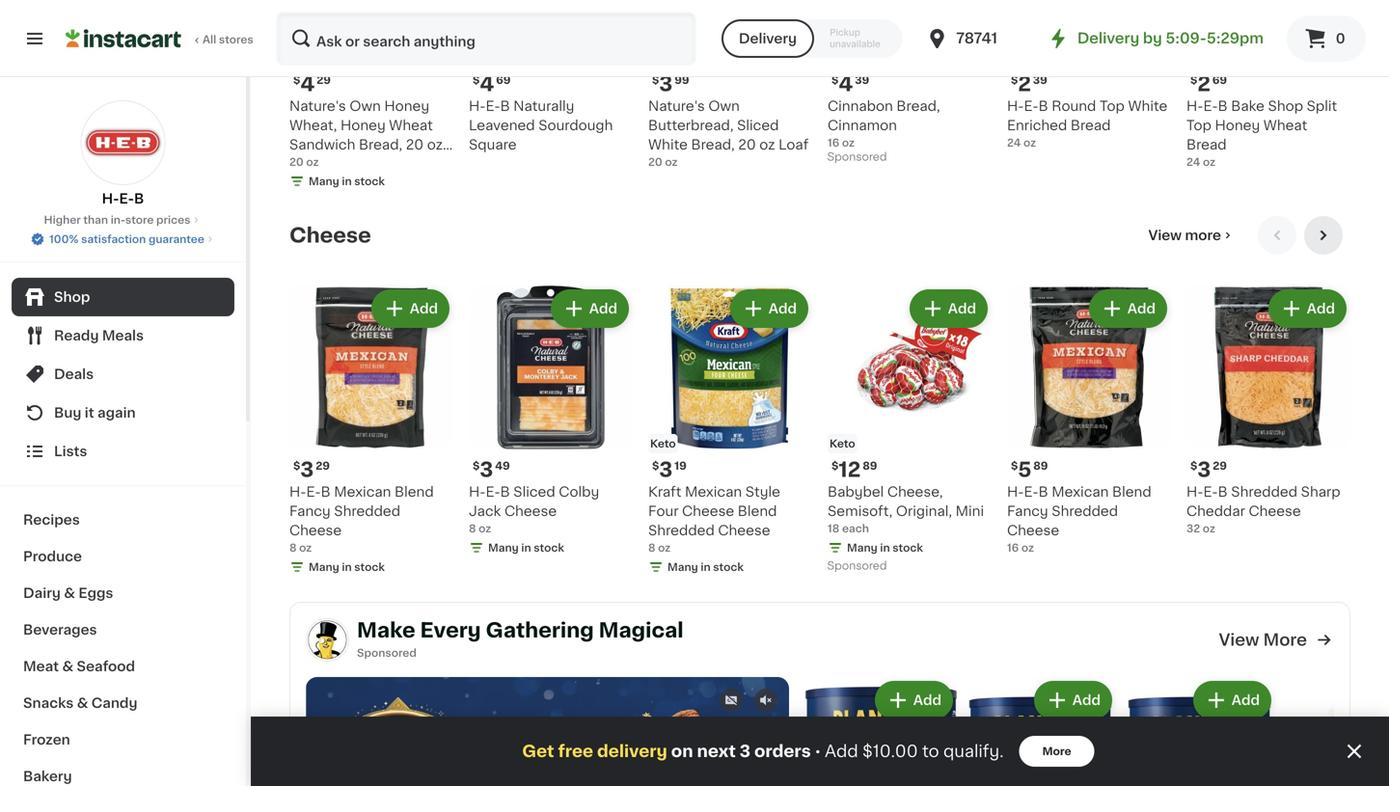 Task type: locate. For each thing, give the bounding box(es) containing it.
butterbread,
[[648, 118, 734, 132]]

2 fancy from the left
[[1007, 504, 1048, 518]]

3 mexican from the left
[[1052, 485, 1109, 499]]

own up the butterbread,
[[708, 99, 740, 113]]

sliced left the colby
[[513, 485, 555, 499]]

89 right the 12
[[863, 460, 877, 471]]

1 horizontal spatial top
[[1187, 118, 1212, 132]]

0 horizontal spatial bread,
[[359, 138, 402, 151]]

keto inside the 'product' group
[[830, 438, 855, 449]]

2 4 from the left
[[480, 74, 494, 94]]

0 vertical spatial sponsored badge image
[[828, 152, 886, 163]]

wheat down split
[[1264, 118, 1307, 132]]

mexican inside the 'kraft mexican style four cheese blend shredded cheese 8 oz'
[[685, 485, 742, 499]]

on
[[671, 743, 693, 760]]

1 horizontal spatial 89
[[1033, 460, 1048, 471]]

$ inside $ 4 69
[[473, 75, 480, 85]]

b for h-e-b bake shop split top honey wheat bread 24 oz
[[1218, 99, 1228, 113]]

0 horizontal spatial loaf
[[289, 157, 319, 171]]

&
[[64, 587, 75, 600], [62, 660, 73, 673], [77, 696, 88, 710]]

white down "delivery by 5:09-5:29pm" link
[[1128, 99, 1168, 113]]

4 up cinnabon
[[839, 74, 853, 94]]

many in stock down each
[[847, 542, 923, 553]]

nsored
[[378, 648, 417, 658]]

69 inside $ 4 69
[[496, 75, 511, 85]]

0 vertical spatial &
[[64, 587, 75, 600]]

e- for h-e-b naturally leavened sourdough square
[[486, 99, 500, 113]]

semisoft,
[[828, 504, 893, 518]]

& left eggs
[[64, 587, 75, 600]]

snacks & candy link
[[12, 685, 234, 722]]

sliced
[[737, 118, 779, 132], [513, 485, 555, 499]]

stock inside the 'product' group
[[893, 542, 923, 553]]

2 $ 3 29 from the left
[[1190, 459, 1227, 480]]

all stores
[[203, 34, 253, 45]]

0 vertical spatial shop
[[1268, 99, 1303, 113]]

2 69 from the left
[[1212, 75, 1227, 85]]

$ left 49
[[473, 460, 480, 471]]

sliced for 20
[[737, 118, 779, 132]]

e- for h-e-b bake shop split top honey wheat bread 24 oz
[[1203, 99, 1218, 113]]

sponsored badge image down each
[[828, 561, 886, 572]]

product group
[[828, 0, 992, 168], [289, 285, 453, 579], [469, 285, 633, 559], [648, 285, 812, 579], [828, 285, 992, 577], [1007, 285, 1171, 555], [1187, 285, 1351, 536], [806, 677, 957, 786], [965, 677, 1116, 786], [1124, 677, 1275, 786]]

bread down $ 2 69
[[1187, 138, 1227, 151]]

2 keto from the left
[[830, 438, 855, 449]]

20 oz
[[289, 157, 319, 167]]

wheat
[[389, 118, 433, 132], [1264, 118, 1307, 132]]

h-e-b
[[102, 192, 144, 205]]

add
[[410, 302, 438, 315], [589, 302, 617, 315], [769, 302, 797, 315], [948, 302, 976, 315], [1127, 302, 1156, 315], [1307, 302, 1335, 315], [913, 693, 942, 707], [1073, 693, 1101, 707], [1232, 693, 1260, 707], [825, 743, 858, 760]]

white inside nature's own butterbread, sliced white bread, 20 oz loaf 20 oz
[[648, 138, 688, 151]]

0 horizontal spatial 4
[[300, 74, 315, 94]]

$ up 'enriched' at the right top of page
[[1011, 75, 1018, 85]]

0 horizontal spatial white
[[648, 138, 688, 151]]

h- for h-e-b bake shop split top honey wheat bread 24 oz
[[1187, 99, 1203, 113]]

item carousel region containing add
[[789, 677, 1389, 786]]

$
[[293, 75, 300, 85], [473, 75, 480, 85], [652, 75, 659, 85], [832, 75, 839, 85], [1011, 75, 1018, 85], [1190, 75, 1197, 85], [293, 460, 300, 471], [473, 460, 480, 471], [652, 460, 659, 471], [832, 460, 839, 471], [1011, 460, 1018, 471], [1190, 460, 1197, 471]]

3 left 49
[[480, 459, 493, 480]]

babybel cheese, semisoft, original, mini 18 each
[[828, 485, 984, 534]]

honey
[[384, 99, 429, 113], [341, 118, 386, 132], [1215, 118, 1260, 132]]

top
[[1100, 99, 1125, 113], [1187, 118, 1212, 132]]

shop up ready
[[54, 290, 90, 304]]

mexican inside h-e-b mexican blend fancy shredded cheese 16 oz
[[1052, 485, 1109, 499]]

make
[[357, 620, 415, 641]]

0 vertical spatial item carousel region
[[289, 216, 1351, 586]]

1 4 from the left
[[300, 74, 315, 94]]

39 inside $ 4 39
[[855, 75, 869, 85]]

2 own from the left
[[708, 99, 740, 113]]

keto
[[650, 438, 676, 449], [830, 438, 855, 449]]

than
[[83, 215, 108, 225]]

29 up cheddar
[[1213, 460, 1227, 471]]

29 for h-e-b mexican blend fancy shredded cheese
[[316, 460, 330, 471]]

h- inside h-e-b mexican blend fancy shredded cheese 16 oz
[[1007, 485, 1024, 499]]

many down '20 oz'
[[309, 176, 339, 186]]

24
[[1007, 137, 1021, 148], [1187, 157, 1200, 167]]

own for butterbread,
[[708, 99, 740, 113]]

2 up 'enriched' at the right top of page
[[1018, 74, 1031, 94]]

item carousel region
[[289, 216, 1351, 586], [789, 677, 1389, 786]]

1 39 from the left
[[855, 75, 869, 85]]

sponsored badge image down cinnamon
[[828, 152, 886, 163]]

e- inside h-e-b sliced colby jack cheese 8 oz
[[486, 485, 500, 499]]

enriched
[[1007, 118, 1067, 132]]

16
[[828, 137, 839, 148], [1007, 542, 1019, 553]]

many in stock for $ 4 29
[[309, 176, 385, 186]]

1 2 from the left
[[1018, 74, 1031, 94]]

e- inside h-e-b mexican blend fancy shredded cheese 16 oz
[[1024, 485, 1039, 499]]

2 for h-e-b bake shop split top honey wheat bread
[[1197, 74, 1211, 94]]

3 for h-e-b shredded sharp cheddar cheese
[[1197, 459, 1211, 480]]

3 left "19"
[[659, 459, 673, 480]]

89
[[863, 460, 877, 471], [1033, 460, 1048, 471]]

own for honey
[[350, 99, 381, 113]]

stock down the 'kraft mexican style four cheese blend shredded cheese 8 oz' in the bottom of the page
[[713, 562, 744, 572]]

own inside nature's own honey wheat, honey wheat sandwich bread, 20 oz loaf
[[350, 99, 381, 113]]

1 horizontal spatial more
[[1263, 632, 1307, 648]]

2 horizontal spatial bread,
[[897, 99, 940, 113]]

1 vertical spatial item carousel region
[[789, 677, 1389, 786]]

e- inside h-e-b naturally leavened sourdough square
[[486, 99, 500, 113]]

many in stock for $ 3 49
[[488, 542, 564, 553]]

29 for nature's own honey wheat, honey wheat sandwich bread, 20 oz loaf
[[317, 75, 331, 85]]

1 horizontal spatial blend
[[738, 504, 777, 518]]

more
[[1263, 632, 1307, 648], [1042, 746, 1071, 757]]

$ 3 29 up "h-e-b mexican blend fancy shredded cheese 8 oz"
[[293, 459, 330, 480]]

e- inside "h-e-b mexican blend fancy shredded cheese 8 oz"
[[306, 485, 321, 499]]

2 for h-e-b round top white enriched bread
[[1018, 74, 1031, 94]]

0 horizontal spatial view
[[1148, 228, 1182, 242]]

2 nature's from the left
[[648, 99, 705, 113]]

mexican inside "h-e-b mexican blend fancy shredded cheese 8 oz"
[[334, 485, 391, 499]]

get
[[522, 743, 554, 760]]

16 inside cinnabon bread, cinnamon 16 oz
[[828, 137, 839, 148]]

2 mexican from the left
[[685, 485, 742, 499]]

blend inside h-e-b mexican blend fancy shredded cheese 16 oz
[[1112, 485, 1152, 499]]

2 horizontal spatial mexican
[[1052, 485, 1109, 499]]

stock down "h-e-b mexican blend fancy shredded cheese 8 oz"
[[354, 562, 385, 572]]

many down each
[[847, 542, 878, 553]]

•
[[815, 744, 821, 759]]

1 wheat from the left
[[389, 118, 433, 132]]

69 for 4
[[496, 75, 511, 85]]

blend for h-e-b mexican blend fancy shredded cheese 8 oz
[[395, 485, 434, 499]]

0 horizontal spatial keto
[[650, 438, 676, 449]]

2 horizontal spatial 4
[[839, 74, 853, 94]]

shredded
[[1231, 485, 1298, 499], [334, 504, 400, 518], [1052, 504, 1118, 518], [648, 524, 715, 537]]

b inside h-e-b mexican blend fancy shredded cheese 16 oz
[[1039, 485, 1048, 499]]

e- for h-e-b sliced colby jack cheese 8 oz
[[486, 485, 500, 499]]

view more button
[[1141, 216, 1243, 254]]

1 vertical spatial bread
[[1187, 138, 1227, 151]]

each
[[842, 523, 869, 534]]

qualify.
[[943, 743, 1004, 760]]

nature's inside nature's own honey wheat, honey wheat sandwich bread, 20 oz loaf
[[289, 99, 346, 113]]

own up sandwich
[[350, 99, 381, 113]]

bread down round
[[1071, 118, 1111, 132]]

69 down search field
[[496, 75, 511, 85]]

in down the babybel cheese, semisoft, original, mini 18 each
[[880, 542, 890, 553]]

h- inside "h-e-b mexican blend fancy shredded cheese 8 oz"
[[289, 485, 306, 499]]

$ up "h-e-b mexican blend fancy shredded cheese 8 oz"
[[293, 460, 300, 471]]

nature's
[[289, 99, 346, 113], [648, 99, 705, 113]]

h- inside h-e-b round top white enriched bread 24 oz
[[1007, 99, 1024, 113]]

0 horizontal spatial more
[[1042, 746, 1071, 757]]

oz inside h-e-b shredded sharp cheddar cheese 32 oz
[[1203, 523, 1215, 534]]

top right round
[[1100, 99, 1125, 113]]

100% satisfaction guarantee
[[49, 234, 204, 245]]

3 right next
[[740, 743, 751, 760]]

many in stock down the 'kraft mexican style four cheese blend shredded cheese 8 oz' in the bottom of the page
[[668, 562, 744, 572]]

1 nature's from the left
[[289, 99, 346, 113]]

own
[[350, 99, 381, 113], [708, 99, 740, 113]]

spo
[[357, 648, 378, 658]]

1 horizontal spatial sliced
[[737, 118, 779, 132]]

many in stock for $ 3 29
[[309, 562, 385, 572]]

1 horizontal spatial delivery
[[1077, 31, 1140, 45]]

stock down the babybel cheese, semisoft, original, mini 18 each
[[893, 542, 923, 553]]

h- for h-e-b mexican blend fancy shredded cheese 8 oz
[[289, 485, 306, 499]]

orders
[[754, 743, 811, 760]]

loaf down sandwich
[[289, 157, 319, 171]]

bread,
[[897, 99, 940, 113], [359, 138, 402, 151], [691, 138, 735, 151]]

89 for 5
[[1033, 460, 1048, 471]]

many down the 'kraft mexican style four cheese blend shredded cheese 8 oz' in the bottom of the page
[[668, 562, 698, 572]]

$ 4 39
[[832, 74, 869, 94]]

cheese inside h-e-b shredded sharp cheddar cheese 32 oz
[[1249, 504, 1301, 518]]

shop left split
[[1268, 99, 1303, 113]]

8
[[469, 523, 476, 534], [289, 542, 297, 553], [648, 542, 655, 553]]

1 vertical spatial 24
[[1187, 157, 1200, 167]]

0 vertical spatial white
[[1128, 99, 1168, 113]]

nature's for nature's own honey wheat, honey wheat sandwich bread, 20 oz loaf
[[289, 99, 346, 113]]

1 vertical spatial &
[[62, 660, 73, 673]]

b inside h-e-b shredded sharp cheddar cheese 32 oz
[[1218, 485, 1228, 499]]

1 vertical spatial sliced
[[513, 485, 555, 499]]

in down the 'kraft mexican style four cheese blend shredded cheese 8 oz' in the bottom of the page
[[701, 562, 711, 572]]

3 up "h-e-b mexican blend fancy shredded cheese 8 oz"
[[300, 459, 314, 480]]

bread, down the butterbread,
[[691, 138, 735, 151]]

in down h-e-b sliced colby jack cheese 8 oz
[[521, 542, 531, 553]]

sponsored badge image inside item carousel region
[[828, 561, 886, 572]]

1 keto from the left
[[650, 438, 676, 449]]

89 inside $ 5 89
[[1033, 460, 1048, 471]]

0 horizontal spatial bread
[[1071, 118, 1111, 132]]

1 vertical spatial shop
[[54, 290, 90, 304]]

29 inside $ 4 29
[[317, 75, 331, 85]]

b for h-e-b round top white enriched bread 24 oz
[[1039, 99, 1048, 113]]

2 2 from the left
[[1197, 74, 1211, 94]]

b inside h-e-b sliced colby jack cheese 8 oz
[[500, 485, 510, 499]]

0 horizontal spatial delivery
[[739, 32, 797, 45]]

1 fancy from the left
[[289, 504, 331, 518]]

$ 3 29 up cheddar
[[1190, 459, 1227, 480]]

0 horizontal spatial own
[[350, 99, 381, 113]]

oz inside the 'kraft mexican style four cheese blend shredded cheese 8 oz'
[[658, 542, 671, 553]]

more inside button
[[1042, 746, 1071, 757]]

bread, right sandwich
[[359, 138, 402, 151]]

1 horizontal spatial 16
[[1007, 542, 1019, 553]]

0 horizontal spatial 24
[[1007, 137, 1021, 148]]

$ 3 29 for h-e-b mexican blend fancy shredded cheese
[[293, 459, 330, 480]]

1 vertical spatial white
[[648, 138, 688, 151]]

$ inside $ 5 89
[[1011, 460, 1018, 471]]

nature's up the 'wheat,'
[[289, 99, 346, 113]]

1 horizontal spatial nature's
[[648, 99, 705, 113]]

nature's for nature's own butterbread, sliced white bread, 20 oz loaf 20 oz
[[648, 99, 705, 113]]

8 inside the 'kraft mexican style four cheese blend shredded cheese 8 oz'
[[648, 542, 655, 553]]

e- inside h-e-b round top white enriched bread 24 oz
[[1024, 99, 1039, 113]]

h- inside h-e-b naturally leavened sourdough square
[[469, 99, 486, 113]]

78741
[[956, 31, 998, 45]]

stock down nature's own honey wheat, honey wheat sandwich bread, 20 oz loaf
[[354, 176, 385, 186]]

1 89 from the left
[[863, 460, 877, 471]]

keto up the 12
[[830, 438, 855, 449]]

white
[[1128, 99, 1168, 113], [648, 138, 688, 151]]

0 horizontal spatial 8
[[289, 542, 297, 553]]

1 horizontal spatial own
[[708, 99, 740, 113]]

& left "candy"
[[77, 696, 88, 710]]

24 inside h-e-b bake shop split top honey wheat bread 24 oz
[[1187, 157, 1200, 167]]

2 down the 5:09-
[[1197, 74, 1211, 94]]

e- for h-e-b
[[119, 192, 134, 205]]

wheat left leavened
[[389, 118, 433, 132]]

top down $ 2 69
[[1187, 118, 1212, 132]]

higher than in-store prices link
[[44, 212, 202, 228]]

bread
[[1071, 118, 1111, 132], [1187, 138, 1227, 151]]

$ 4 29
[[293, 74, 331, 94]]

dairy & eggs link
[[12, 575, 234, 612]]

delivery
[[1077, 31, 1140, 45], [739, 32, 797, 45]]

0 horizontal spatial mexican
[[334, 485, 391, 499]]

sponsored badge image for 12
[[828, 561, 886, 572]]

29 up "h-e-b mexican blend fancy shredded cheese 8 oz"
[[316, 460, 330, 471]]

1 horizontal spatial white
[[1128, 99, 1168, 113]]

stock
[[354, 176, 385, 186], [534, 542, 564, 553], [893, 542, 923, 553], [354, 562, 385, 572], [713, 562, 744, 572]]

$ up 'babybel'
[[832, 460, 839, 471]]

0 horizontal spatial 39
[[855, 75, 869, 85]]

1 mexican from the left
[[334, 485, 391, 499]]

leavened
[[469, 118, 535, 132]]

blend inside "h-e-b mexican blend fancy shredded cheese 8 oz"
[[395, 485, 434, 499]]

2 89 from the left
[[1033, 460, 1048, 471]]

4 up the 'wheat,'
[[300, 74, 315, 94]]

1 horizontal spatial 69
[[1212, 75, 1227, 85]]

1 horizontal spatial shop
[[1268, 99, 1303, 113]]

0 horizontal spatial 69
[[496, 75, 511, 85]]

many inside the 'product' group
[[847, 542, 878, 553]]

$ up the 'wheat,'
[[293, 75, 300, 85]]

1 horizontal spatial 4
[[480, 74, 494, 94]]

many down "h-e-b mexican blend fancy shredded cheese 8 oz"
[[309, 562, 339, 572]]

e- for h-e-b mexican blend fancy shredded cheese 16 oz
[[1024, 485, 1039, 499]]

nature's inside nature's own butterbread, sliced white bread, 20 oz loaf 20 oz
[[648, 99, 705, 113]]

0 horizontal spatial top
[[1100, 99, 1125, 113]]

0 vertical spatial 24
[[1007, 137, 1021, 148]]

many in stock inside the 'product' group
[[847, 542, 923, 553]]

$ 3 29 for h-e-b shredded sharp cheddar cheese
[[1190, 459, 1227, 480]]

in down sandwich
[[342, 176, 352, 186]]

0 horizontal spatial 16
[[828, 137, 839, 148]]

h- inside h-e-b bake shop split top honey wheat bread 24 oz
[[1187, 99, 1203, 113]]

0 horizontal spatial blend
[[395, 485, 434, 499]]

1 vertical spatial more
[[1042, 746, 1071, 757]]

$ 2 69
[[1190, 74, 1227, 94]]

16 down 5
[[1007, 542, 1019, 553]]

0 horizontal spatial sliced
[[513, 485, 555, 499]]

18
[[828, 523, 840, 534]]

0 horizontal spatial 2
[[1018, 74, 1031, 94]]

bread, inside nature's own honey wheat, honey wheat sandwich bread, 20 oz loaf
[[359, 138, 402, 151]]

sponsored badge image
[[828, 152, 886, 163], [828, 561, 886, 572]]

1 vertical spatial sponsored badge image
[[828, 561, 886, 572]]

h-
[[469, 99, 486, 113], [1007, 99, 1024, 113], [1187, 99, 1203, 113], [102, 192, 119, 205], [289, 485, 306, 499], [469, 485, 486, 499], [1007, 485, 1024, 499], [1187, 485, 1203, 499]]

1 horizontal spatial loaf
[[779, 138, 809, 151]]

$ down search field
[[473, 75, 480, 85]]

24 down 'enriched' at the right top of page
[[1007, 137, 1021, 148]]

0 vertical spatial top
[[1100, 99, 1125, 113]]

e- for h-e-b shredded sharp cheddar cheese 32 oz
[[1203, 485, 1218, 499]]

sliced inside h-e-b sliced colby jack cheese 8 oz
[[513, 485, 555, 499]]

12
[[839, 459, 861, 480]]

store
[[125, 215, 154, 225]]

100%
[[49, 234, 79, 245]]

shredded inside "h-e-b mexican blend fancy shredded cheese 8 oz"
[[334, 504, 400, 518]]

many down jack
[[488, 542, 519, 553]]

1 horizontal spatial 8
[[469, 523, 476, 534]]

in-
[[111, 215, 125, 225]]

1 horizontal spatial 2
[[1197, 74, 1211, 94]]

every
[[420, 620, 481, 641]]

product group containing 4
[[828, 0, 992, 168]]

39 up cinnabon
[[855, 75, 869, 85]]

4 for h-
[[480, 74, 494, 94]]

dairy
[[23, 587, 61, 600]]

many in stock down sandwich
[[309, 176, 385, 186]]

0 vertical spatial bread
[[1071, 118, 1111, 132]]

instacart logo image
[[66, 27, 181, 50]]

0 horizontal spatial wheat
[[389, 118, 433, 132]]

b inside h-e-b round top white enriched bread 24 oz
[[1039, 99, 1048, 113]]

ready meals button
[[12, 316, 234, 355]]

sliced inside nature's own butterbread, sliced white bread, 20 oz loaf 20 oz
[[737, 118, 779, 132]]

1 vertical spatial 16
[[1007, 542, 1019, 553]]

8 for h-e-b mexican blend fancy shredded cheese
[[289, 542, 297, 553]]

0 vertical spatial sliced
[[737, 118, 779, 132]]

$ 12 89
[[832, 459, 877, 480]]

39 up 'enriched' at the right top of page
[[1033, 75, 1047, 85]]

$ inside $ 4 29
[[293, 75, 300, 85]]

bread, right cinnabon
[[897, 99, 940, 113]]

$ up h-e-b mexican blend fancy shredded cheese 16 oz on the bottom right of page
[[1011, 460, 1018, 471]]

8 inside h-e-b sliced colby jack cheese 8 oz
[[469, 523, 476, 534]]

$ left 99
[[652, 75, 659, 85]]

16 down cinnamon
[[828, 137, 839, 148]]

3 up cheddar
[[1197, 459, 1211, 480]]

delivery inside button
[[739, 32, 797, 45]]

h- inside h-e-b shredded sharp cheddar cheese 32 oz
[[1187, 485, 1203, 499]]

fancy inside h-e-b mexican blend fancy shredded cheese 16 oz
[[1007, 504, 1048, 518]]

1 horizontal spatial 39
[[1033, 75, 1047, 85]]

$ inside $ 2 69
[[1190, 75, 1197, 85]]

nature's down $ 3 99
[[648, 99, 705, 113]]

mexican
[[334, 485, 391, 499], [685, 485, 742, 499], [1052, 485, 1109, 499]]

1 sponsored badge image from the top
[[828, 152, 886, 163]]

$ 4 69
[[473, 74, 511, 94]]

39 inside '$ 2 39'
[[1033, 75, 1047, 85]]

1 horizontal spatial bread,
[[691, 138, 735, 151]]

69 down 5:29pm
[[1212, 75, 1227, 85]]

stock for $ 3 29
[[354, 562, 385, 572]]

h- inside h-e-b sliced colby jack cheese 8 oz
[[469, 485, 486, 499]]

1 own from the left
[[350, 99, 381, 113]]

many for $ 3 19
[[668, 562, 698, 572]]

h- for h-e-b naturally leavened sourdough square
[[469, 99, 486, 113]]

many for $ 3 29
[[309, 562, 339, 572]]

$ 5 89
[[1011, 459, 1048, 480]]

0 horizontal spatial fancy
[[289, 504, 331, 518]]

1 $ 3 29 from the left
[[293, 459, 330, 480]]

8 inside "h-e-b mexican blend fancy shredded cheese 8 oz"
[[289, 542, 297, 553]]

2
[[1018, 74, 1031, 94], [1197, 74, 1211, 94]]

3
[[659, 74, 673, 94], [300, 459, 314, 480], [480, 459, 493, 480], [659, 459, 673, 480], [1197, 459, 1211, 480], [740, 743, 751, 760]]

in for $ 3 19
[[701, 562, 711, 572]]

fancy inside "h-e-b mexican blend fancy shredded cheese 8 oz"
[[289, 504, 331, 518]]

None search field
[[276, 12, 696, 66]]

1 horizontal spatial bread
[[1187, 138, 1227, 151]]

delivery by 5:09-5:29pm link
[[1047, 27, 1264, 50]]

stock for $ 3 49
[[534, 542, 564, 553]]

4 up leavened
[[480, 74, 494, 94]]

b for h-e-b mexican blend fancy shredded cheese 16 oz
[[1039, 485, 1048, 499]]

0 horizontal spatial nature's
[[289, 99, 346, 113]]

2 horizontal spatial 8
[[648, 542, 655, 553]]

white down the butterbread,
[[648, 138, 688, 151]]

8 for kraft mexican style four cheese blend shredded cheese
[[648, 542, 655, 553]]

1 horizontal spatial 24
[[1187, 157, 1200, 167]]

24 up view more 'popup button'
[[1187, 157, 1200, 167]]

view inside 'popup button'
[[1148, 228, 1182, 242]]

oz inside h-e-b bake shop split top honey wheat bread 24 oz
[[1203, 157, 1216, 167]]

1 vertical spatial view
[[1219, 632, 1259, 648]]

1 horizontal spatial view
[[1219, 632, 1259, 648]]

lists link
[[12, 432, 234, 471]]

many in stock down h-e-b sliced colby jack cheese 8 oz
[[488, 542, 564, 553]]

sliced right the butterbread,
[[737, 118, 779, 132]]

in inside the 'product' group
[[880, 542, 890, 553]]

h- for h-e-b sliced colby jack cheese 8 oz
[[469, 485, 486, 499]]

cheese
[[289, 225, 371, 245], [504, 504, 557, 518], [682, 504, 734, 518], [1249, 504, 1301, 518], [289, 524, 342, 537], [718, 524, 770, 537], [1007, 524, 1059, 537]]

stock down h-e-b sliced colby jack cheese 8 oz
[[534, 542, 564, 553]]

shredded inside the 'kraft mexican style four cheese blend shredded cheese 8 oz'
[[648, 524, 715, 537]]

1 horizontal spatial fancy
[[1007, 504, 1048, 518]]

2 39 from the left
[[1033, 75, 1047, 85]]

2 sponsored badge image from the top
[[828, 561, 886, 572]]

b inside "h-e-b mexican blend fancy shredded cheese 8 oz"
[[321, 485, 331, 499]]

b inside h-e-b bake shop split top honey wheat bread 24 oz
[[1218, 99, 1228, 113]]

satisfaction
[[81, 234, 146, 245]]

b inside h-e-b naturally leavened sourdough square
[[500, 99, 510, 113]]

e- inside h-e-b bake shop split top honey wheat bread 24 oz
[[1203, 99, 1218, 113]]

blend inside the 'kraft mexican style four cheese blend shredded cheese 8 oz'
[[738, 504, 777, 518]]

loaf inside nature's own honey wheat, honey wheat sandwich bread, 20 oz loaf
[[289, 157, 319, 171]]

1 vertical spatial top
[[1187, 118, 1212, 132]]

3 left 99
[[659, 74, 673, 94]]

2 wheat from the left
[[1264, 118, 1307, 132]]

2 horizontal spatial blend
[[1112, 485, 1152, 499]]

0 vertical spatial more
[[1263, 632, 1307, 648]]

in down "h-e-b mexican blend fancy shredded cheese 8 oz"
[[342, 562, 352, 572]]

1 horizontal spatial mexican
[[685, 485, 742, 499]]

1 vertical spatial loaf
[[289, 157, 319, 171]]

h-e-b shredded sharp cheddar cheese 32 oz
[[1187, 485, 1341, 534]]

1 69 from the left
[[496, 75, 511, 85]]

add inside treatment tracker modal dialog
[[825, 743, 858, 760]]

many
[[309, 176, 339, 186], [488, 542, 519, 553], [847, 542, 878, 553], [309, 562, 339, 572], [668, 562, 698, 572]]

89 right 5
[[1033, 460, 1048, 471]]

in for $ 12 89
[[880, 542, 890, 553]]

4 inside the 'product' group
[[839, 74, 853, 94]]

1 horizontal spatial $ 3 29
[[1190, 459, 1227, 480]]

keto up $ 3 19
[[650, 438, 676, 449]]

$ left "19"
[[652, 460, 659, 471]]

$ down the 5:09-
[[1190, 75, 1197, 85]]

stock for $ 4 29
[[354, 176, 385, 186]]

square
[[469, 138, 517, 151]]

buy
[[54, 406, 81, 420]]

0 horizontal spatial $ 3 29
[[293, 459, 330, 480]]

shredded for h-e-b mexican blend fancy shredded cheese 8 oz
[[334, 504, 400, 518]]

& right "meat" at the left bottom of the page
[[62, 660, 73, 673]]

bread inside h-e-b bake shop split top honey wheat bread 24 oz
[[1187, 138, 1227, 151]]

in for $ 3 49
[[521, 542, 531, 553]]

stock for $ 3 19
[[713, 562, 744, 572]]

stock for $ 12 89
[[893, 542, 923, 553]]

own inside nature's own butterbread, sliced white bread, 20 oz loaf 20 oz
[[708, 99, 740, 113]]

meat & seafood
[[23, 660, 135, 673]]

delivery for delivery
[[739, 32, 797, 45]]

0 vertical spatial loaf
[[779, 138, 809, 151]]

2 vertical spatial &
[[77, 696, 88, 710]]

29 up the 'wheat,'
[[317, 75, 331, 85]]

many in stock down "h-e-b mexican blend fancy shredded cheese 8 oz"
[[309, 562, 385, 572]]

3 4 from the left
[[839, 74, 853, 94]]

$ inside $ 12 89
[[832, 460, 839, 471]]

0 horizontal spatial 89
[[863, 460, 877, 471]]

planters image
[[306, 618, 349, 662]]

39 for 2
[[1033, 75, 1047, 85]]

$ up cinnabon
[[832, 75, 839, 85]]

e- inside h-e-b shredded sharp cheddar cheese 32 oz
[[1203, 485, 1218, 499]]

1 horizontal spatial wheat
[[1264, 118, 1307, 132]]

cheese inside "h-e-b mexican blend fancy shredded cheese 8 oz"
[[289, 524, 342, 537]]

0 vertical spatial view
[[1148, 228, 1182, 242]]

h- for h-e-b mexican blend fancy shredded cheese 16 oz
[[1007, 485, 1024, 499]]

many in stock
[[309, 176, 385, 186], [488, 542, 564, 553], [847, 542, 923, 553], [309, 562, 385, 572], [668, 562, 744, 572]]

delivery for delivery by 5:09-5:29pm
[[1077, 31, 1140, 45]]

shredded inside h-e-b mexican blend fancy shredded cheese 16 oz
[[1052, 504, 1118, 518]]

69 inside $ 2 69
[[1212, 75, 1227, 85]]

loaf left cinnabon bread, cinnamon 16 oz
[[779, 138, 809, 151]]

1 horizontal spatial keto
[[830, 438, 855, 449]]

0 vertical spatial 16
[[828, 137, 839, 148]]



Task type: vqa. For each thing, say whether or not it's contained in the screenshot.
see
no



Task type: describe. For each thing, give the bounding box(es) containing it.
mexican for h-e-b mexican blend fancy shredded cheese 16 oz
[[1052, 485, 1109, 499]]

treatment tracker modal dialog
[[251, 717, 1389, 786]]

buy it again link
[[12, 394, 234, 432]]

it
[[85, 406, 94, 420]]

top inside h-e-b bake shop split top honey wheat bread 24 oz
[[1187, 118, 1212, 132]]

get free delivery on next 3 orders • add $10.00 to qualify.
[[522, 743, 1004, 760]]

h- for h-e-b round top white enriched bread 24 oz
[[1007, 99, 1024, 113]]

b for h-e-b naturally leavened sourdough square
[[500, 99, 510, 113]]

cheese inside h-e-b sliced colby jack cheese 8 oz
[[504, 504, 557, 518]]

sourdough
[[538, 118, 613, 132]]

snacks
[[23, 696, 74, 710]]

$ 2 39
[[1011, 74, 1047, 94]]

& for dairy
[[64, 587, 75, 600]]

round
[[1052, 99, 1096, 113]]

29 for h-e-b shredded sharp cheddar cheese
[[1213, 460, 1227, 471]]

item carousel region containing cheese
[[289, 216, 1351, 586]]

meat
[[23, 660, 59, 673]]

produce link
[[12, 538, 234, 575]]

four
[[648, 504, 679, 518]]

h-e-b naturally leavened sourdough square
[[469, 99, 613, 151]]

sandwich
[[289, 138, 355, 151]]

recipes link
[[12, 502, 234, 538]]

89 for 12
[[863, 460, 877, 471]]

many in stock for $ 3 19
[[668, 562, 744, 572]]

view for view more
[[1148, 228, 1182, 242]]

oz inside h-e-b round top white enriched bread 24 oz
[[1024, 137, 1036, 148]]

bread, inside cinnabon bread, cinnamon 16 oz
[[897, 99, 940, 113]]

free
[[558, 743, 593, 760]]

oz inside h-e-b sliced colby jack cheese 8 oz
[[479, 523, 491, 534]]

shop inside h-e-b bake shop split top honey wheat bread 24 oz
[[1268, 99, 1303, 113]]

sliced for cheese
[[513, 485, 555, 499]]

view more
[[1148, 228, 1221, 242]]

mini
[[956, 504, 984, 518]]

many for $ 12 89
[[847, 542, 878, 553]]

h-e-b sliced colby jack cheese 8 oz
[[469, 485, 599, 534]]

h- for h-e-b shredded sharp cheddar cheese 32 oz
[[1187, 485, 1203, 499]]

jack
[[469, 504, 501, 518]]

in for $ 3 29
[[342, 562, 352, 572]]

loaf inside nature's own butterbread, sliced white bread, 20 oz loaf 20 oz
[[779, 138, 809, 151]]

b for h-e-b sliced colby jack cheese 8 oz
[[500, 485, 510, 499]]

mexican for h-e-b mexican blend fancy shredded cheese 8 oz
[[334, 485, 391, 499]]

kraft
[[648, 485, 681, 499]]

naturally
[[513, 99, 574, 113]]

all stores link
[[66, 12, 255, 66]]

blend for h-e-b mexican blend fancy shredded cheese 16 oz
[[1112, 485, 1152, 499]]

again
[[97, 406, 136, 420]]

bake
[[1231, 99, 1265, 113]]

shop link
[[12, 278, 234, 316]]

recipes
[[23, 513, 80, 527]]

& for meat
[[62, 660, 73, 673]]

0 horizontal spatial shop
[[54, 290, 90, 304]]

$ inside $ 3 49
[[473, 460, 480, 471]]

$ inside $ 3 19
[[652, 460, 659, 471]]

shredded for kraft mexican style four cheese blend shredded cheese 8 oz
[[648, 524, 715, 537]]

$ inside '$ 2 39'
[[1011, 75, 1018, 85]]

beverages link
[[12, 612, 234, 648]]

white inside h-e-b round top white enriched bread 24 oz
[[1128, 99, 1168, 113]]

in for $ 4 29
[[342, 176, 352, 186]]

nature's own butterbread, sliced white bread, 20 oz loaf 20 oz
[[648, 99, 809, 167]]

$ inside $ 4 39
[[832, 75, 839, 85]]

ready meals
[[54, 329, 144, 342]]

many for $ 4 29
[[309, 176, 339, 186]]

snacks & candy
[[23, 696, 137, 710]]

delivery
[[597, 743, 667, 760]]

many in stock for $ 12 89
[[847, 542, 923, 553]]

3 for kraft mexican style four cheese blend shredded cheese
[[659, 459, 673, 480]]

prices
[[156, 215, 190, 225]]

delivery by 5:09-5:29pm
[[1077, 31, 1264, 45]]

view for view more
[[1219, 632, 1259, 648]]

h-e-b round top white enriched bread 24 oz
[[1007, 99, 1168, 148]]

e- for h-e-b round top white enriched bread 24 oz
[[1024, 99, 1039, 113]]

wheat inside h-e-b bake shop split top honey wheat bread 24 oz
[[1264, 118, 1307, 132]]

5:29pm
[[1207, 31, 1264, 45]]

eggs
[[79, 587, 113, 600]]

to
[[922, 743, 939, 760]]

b for h-e-b mexican blend fancy shredded cheese 8 oz
[[321, 485, 331, 499]]

0
[[1336, 32, 1345, 45]]

honey inside h-e-b bake shop split top honey wheat bread 24 oz
[[1215, 118, 1260, 132]]

sponsored badge image for 4
[[828, 152, 886, 163]]

$ 3 99
[[652, 74, 689, 94]]

produce
[[23, 550, 82, 563]]

h- for h-e-b
[[102, 192, 119, 205]]

many for $ 3 49
[[488, 542, 519, 553]]

b for h-e-b shredded sharp cheddar cheese 32 oz
[[1218, 485, 1228, 499]]

0 button
[[1287, 15, 1366, 62]]

seafood
[[77, 660, 135, 673]]

bread inside h-e-b round top white enriched bread 24 oz
[[1071, 118, 1111, 132]]

keto for 3
[[650, 438, 676, 449]]

oz inside h-e-b mexican blend fancy shredded cheese 16 oz
[[1021, 542, 1034, 553]]

shredded inside h-e-b shredded sharp cheddar cheese 32 oz
[[1231, 485, 1298, 499]]

16 inside h-e-b mexican blend fancy shredded cheese 16 oz
[[1007, 542, 1019, 553]]

3 for nature's own butterbread, sliced white bread, 20 oz loaf
[[659, 74, 673, 94]]

69 for 2
[[1212, 75, 1227, 85]]

next
[[697, 743, 736, 760]]

ready meals link
[[12, 316, 234, 355]]

32
[[1187, 523, 1200, 534]]

$ 3 19
[[652, 459, 687, 480]]

oz inside "h-e-b mexican blend fancy shredded cheese 8 oz"
[[299, 542, 312, 553]]

3 for h-e-b sliced colby jack cheese
[[480, 459, 493, 480]]

cinnabon bread, cinnamon 16 oz
[[828, 99, 940, 148]]

higher than in-store prices
[[44, 215, 190, 225]]

5:09-
[[1166, 31, 1207, 45]]

fancy for h-e-b mexican blend fancy shredded cheese 8 oz
[[289, 504, 331, 518]]

wheat inside nature's own honey wheat, honey wheat sandwich bread, 20 oz loaf
[[389, 118, 433, 132]]

kraft mexican style four cheese blend shredded cheese 8 oz
[[648, 485, 780, 553]]

h-e-b bake shop split top honey wheat bread 24 oz
[[1187, 99, 1337, 167]]

39 for 4
[[855, 75, 869, 85]]

shredded for h-e-b mexican blend fancy shredded cheese 16 oz
[[1052, 504, 1118, 518]]

by
[[1143, 31, 1162, 45]]

babybel
[[828, 485, 884, 499]]

deals link
[[12, 355, 234, 394]]

cinnamon
[[828, 118, 897, 132]]

3 inside treatment tracker modal dialog
[[740, 743, 751, 760]]

split
[[1307, 99, 1337, 113]]

service type group
[[722, 19, 902, 58]]

buy it again
[[54, 406, 136, 420]]

$10.00
[[862, 743, 918, 760]]

oz inside nature's own honey wheat, honey wheat sandwich bread, 20 oz loaf
[[427, 138, 443, 151]]

product group containing 5
[[1007, 285, 1171, 555]]

candy
[[91, 696, 137, 710]]

meals
[[102, 329, 144, 342]]

sharp
[[1301, 485, 1341, 499]]

99
[[675, 75, 689, 85]]

3 for h-e-b mexican blend fancy shredded cheese
[[300, 459, 314, 480]]

& for snacks
[[77, 696, 88, 710]]

$ inside $ 3 99
[[652, 75, 659, 85]]

oz inside cinnabon bread, cinnamon 16 oz
[[842, 137, 855, 148]]

cheddar
[[1187, 504, 1245, 518]]

bread, inside nature's own butterbread, sliced white bread, 20 oz loaf 20 oz
[[691, 138, 735, 151]]

keto for 12
[[830, 438, 855, 449]]

product group containing 12
[[828, 285, 992, 577]]

e- for h-e-b mexican blend fancy shredded cheese 8 oz
[[306, 485, 321, 499]]

make every gathering magical spo nsored
[[357, 620, 684, 658]]

$ up cheddar
[[1190, 460, 1197, 471]]

fancy for h-e-b mexican blend fancy shredded cheese 16 oz
[[1007, 504, 1048, 518]]

all
[[203, 34, 216, 45]]

h-e-b link
[[81, 100, 165, 208]]

$ 3 49
[[473, 459, 510, 480]]

h-e-b logo image
[[81, 100, 165, 185]]

19
[[675, 460, 687, 471]]

magical
[[599, 620, 684, 641]]

b for h-e-b
[[134, 192, 144, 205]]

wheat,
[[289, 118, 337, 132]]

Search field
[[278, 14, 694, 64]]

4 for nature's
[[300, 74, 315, 94]]

24 inside h-e-b round top white enriched bread 24 oz
[[1007, 137, 1021, 148]]

5
[[1018, 459, 1032, 480]]

top inside h-e-b round top white enriched bread 24 oz
[[1100, 99, 1125, 113]]

20 inside nature's own honey wheat, honey wheat sandwich bread, 20 oz loaf
[[406, 138, 424, 151]]

cheese inside h-e-b mexican blend fancy shredded cheese 16 oz
[[1007, 524, 1059, 537]]

deals
[[54, 368, 94, 381]]

bakery link
[[12, 758, 234, 786]]

higher
[[44, 215, 81, 225]]



